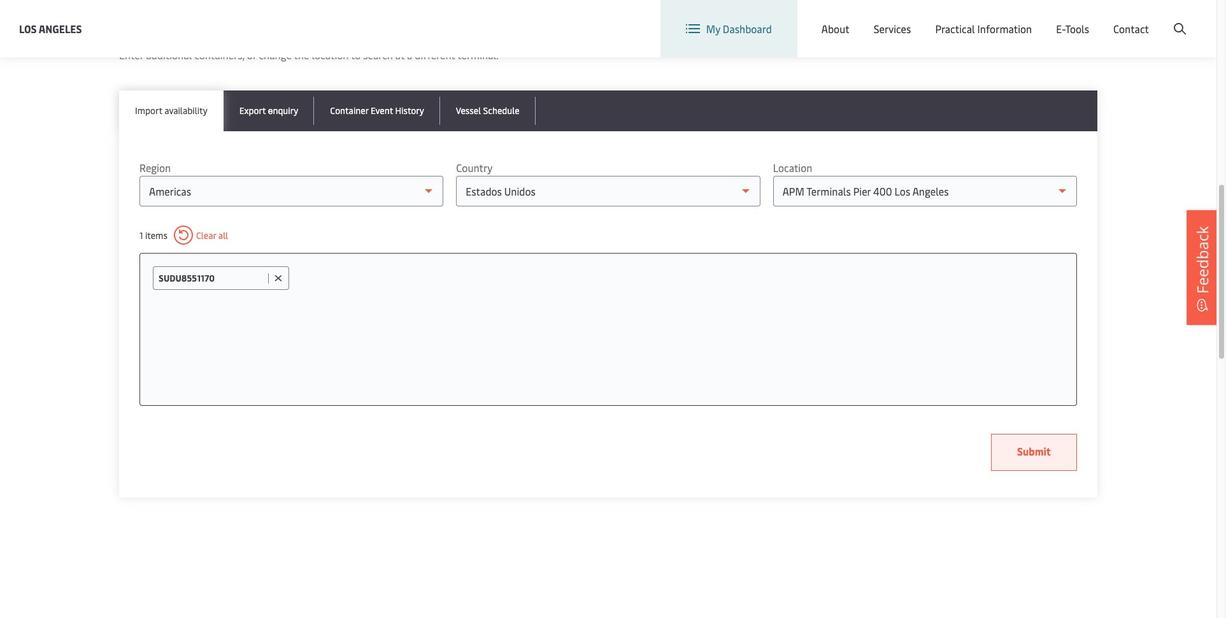 Task type: locate. For each thing, give the bounding box(es) containing it.
switch location
[[955, 11, 1027, 25]]

vessel schedule
[[456, 105, 520, 117]]

1
[[140, 229, 143, 241]]

0 horizontal spatial location
[[773, 161, 813, 175]]

submit button
[[992, 434, 1078, 471]]

region
[[140, 161, 171, 175]]

tab list
[[119, 90, 1098, 131]]

about
[[822, 22, 850, 36]]

menu
[[1100, 12, 1126, 26]]

contact button
[[1114, 0, 1150, 57]]

0 vertical spatial location
[[988, 11, 1027, 25]]

tools
[[1066, 22, 1090, 36]]

1 vertical spatial location
[[773, 161, 813, 175]]

global menu button
[[1040, 0, 1139, 38]]

search
[[363, 48, 393, 62]]

different
[[415, 48, 455, 62]]

clear all
[[196, 229, 228, 241]]

country
[[456, 161, 493, 175]]

switch
[[955, 11, 985, 25]]

vessel schedule button
[[440, 90, 536, 131]]

tab list containing import availability
[[119, 90, 1098, 131]]

schedule
[[483, 105, 520, 117]]

containers,
[[194, 48, 245, 62]]

los
[[19, 21, 37, 35]]

export еnquiry
[[239, 105, 298, 117]]

contact
[[1114, 22, 1150, 36]]

my dashboard
[[707, 22, 772, 36]]

enter
[[119, 48, 144, 62]]

feedback button
[[1187, 210, 1219, 325]]

container event history
[[330, 105, 424, 117]]

terminal.
[[458, 48, 499, 62]]

at
[[396, 48, 405, 62]]

practical
[[936, 22, 975, 36]]

dashboard
[[723, 22, 772, 36]]

additional
[[146, 48, 192, 62]]

vessel
[[456, 105, 481, 117]]

availability
[[165, 105, 208, 117]]

location
[[312, 48, 349, 62]]

about button
[[822, 0, 850, 57]]

e-tools
[[1057, 22, 1090, 36]]

1 horizontal spatial location
[[988, 11, 1027, 25]]

location
[[988, 11, 1027, 25], [773, 161, 813, 175]]

my dashboard button
[[686, 0, 772, 57]]

None text field
[[159, 272, 265, 284]]

to
[[351, 48, 361, 62]]



Task type: describe. For each thing, give the bounding box(es) containing it.
my
[[707, 22, 721, 36]]

angeles
[[39, 21, 82, 35]]

los angeles link
[[19, 21, 82, 37]]

clear all button
[[174, 226, 228, 245]]

los angeles
[[19, 21, 82, 35]]

container event history button
[[314, 90, 440, 131]]

switch location button
[[935, 11, 1027, 25]]

event
[[371, 105, 393, 117]]

a
[[407, 48, 413, 62]]

еnquiry
[[268, 105, 298, 117]]

submit
[[1018, 444, 1051, 458]]

global
[[1068, 12, 1097, 26]]

items
[[145, 229, 168, 241]]

services button
[[874, 0, 912, 57]]

global menu
[[1068, 12, 1126, 26]]

practical information button
[[936, 0, 1032, 57]]

feedback
[[1192, 226, 1213, 294]]

all
[[218, 229, 228, 241]]

container
[[330, 105, 369, 117]]

the
[[294, 48, 309, 62]]

enter additional containers, or change the location to search at a different terminal.
[[119, 48, 499, 62]]

clear
[[196, 229, 216, 241]]

information
[[978, 22, 1032, 36]]

change
[[259, 48, 292, 62]]

export
[[239, 105, 266, 117]]

export еnquiry button
[[224, 90, 314, 131]]

practical information
[[936, 22, 1032, 36]]

e-
[[1057, 22, 1066, 36]]

e-tools button
[[1057, 0, 1090, 57]]

history
[[395, 105, 424, 117]]

or
[[247, 48, 256, 62]]

1 items
[[140, 229, 168, 241]]

services
[[874, 22, 912, 36]]

import
[[135, 105, 162, 117]]

import availability
[[135, 105, 208, 117]]

import availability button
[[119, 90, 224, 131]]



Task type: vqa. For each thing, say whether or not it's contained in the screenshot.
the all
yes



